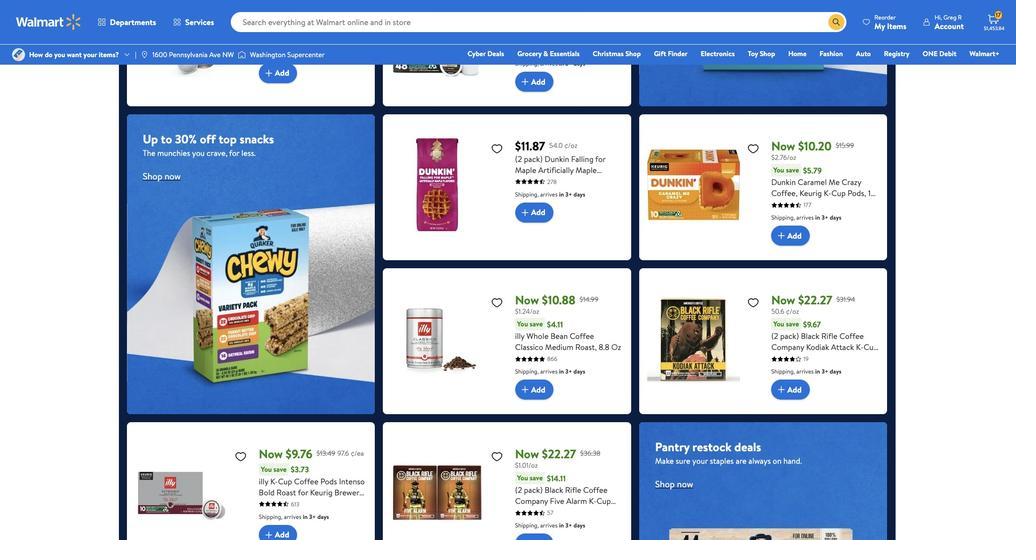 Task type: locate. For each thing, give the bounding box(es) containing it.
0 horizontal spatial you
[[54, 50, 65, 60]]

1 vertical spatial company
[[516, 496, 549, 507]]

staples
[[710, 456, 734, 467]]

pack) inside now $22.27 $36.38 $1.01/oz you save $14.11 (2 pack) black rifle coffee company five alarm k-cup pods, medium roast, 22 ct
[[524, 485, 543, 496]]

$22.27 inside now $22.27 $36.38 $1.01/oz you save $14.11 (2 pack) black rifle coffee company five alarm k-cup pods, medium roast, 22 ct
[[542, 446, 577, 463]]

shipping, arrives in 3+ days inside the now $9.76 group
[[259, 513, 329, 522]]

2 vertical spatial keurig
[[310, 487, 333, 498]]

in down you save $3.73 illy k-cup coffee pods intenso bold roast for keurig brewers, 10 ct
[[303, 513, 308, 522]]

black down $9.67
[[802, 331, 820, 342]]

add to favorites list, (2 pack) black rifle coffee company kodiak attack k-cup pods, medium roast, 22 ct image
[[748, 297, 760, 309]]

arrives down the 177
[[797, 213, 815, 222]]

2 horizontal spatial  image
[[238, 50, 246, 60]]

0 horizontal spatial add to cart image
[[263, 530, 275, 541]]

1 horizontal spatial 10
[[299, 47, 307, 58]]

roast
[[322, 36, 342, 47], [277, 487, 296, 498]]

for right falling
[[596, 153, 606, 165]]

cyber deals link
[[463, 48, 509, 59]]

peet's for peet's coffee ricchezza espresso coffee pods, premium medium roast intensity 8, 10 count, single serve capsules compatible with nespresso original
[[259, 14, 280, 25]]

medium down $9.67
[[793, 353, 821, 364]]

maple
[[516, 165, 537, 176], [576, 165, 597, 176]]

keurig up the 177
[[800, 188, 823, 199]]

cup inside 'now $10.20 $15.99 $2.76/oz you save $5.79 dunkin caramel me crazy coffee, keurig k-cup pods, 10 count box'
[[832, 188, 846, 199]]

pods, left 19
[[772, 353, 791, 364]]

1 vertical spatial your
[[693, 456, 709, 467]]

add button
[[259, 63, 298, 83], [516, 72, 554, 92], [516, 203, 554, 223], [772, 226, 810, 246], [516, 380, 554, 400], [772, 380, 810, 400]]

278
[[548, 178, 557, 186]]

save inside you save $3.73 illy k-cup coffee pods intenso bold roast for keurig brewers, 10 ct
[[274, 465, 287, 475]]

now inside now $10.88 $14.99 $1.24/oz you save $4.11 illy whole bean coffee classico medium roast, 8.8 oz
[[516, 292, 540, 309]]

add button down 19
[[772, 380, 810, 400]]

now $9.76 group
[[135, 431, 367, 541]]

0 vertical spatial illy
[[516, 331, 525, 342]]

maple right artificially
[[576, 165, 597, 176]]

0 vertical spatial pack)
[[524, 153, 543, 165]]

dunkin down '54.0'
[[545, 153, 570, 165]]

premium
[[562, 34, 594, 45], [259, 36, 290, 47]]

1 horizontal spatial ct
[[600, 507, 609, 518]]

0 horizontal spatial 10
[[259, 498, 267, 510]]

1 horizontal spatial single
[[552, 56, 573, 67]]

2 horizontal spatial coffee,
[[772, 188, 798, 199]]

 image for how
[[12, 48, 25, 61]]

0 horizontal spatial now
[[165, 170, 181, 183]]

bean
[[551, 331, 568, 342]]

auto link
[[852, 48, 876, 59]]

now for restock
[[678, 479, 694, 491]]

company up 19
[[772, 342, 805, 353]]

1 vertical spatial $22.27
[[542, 446, 577, 463]]

1600
[[153, 50, 167, 60]]

1 horizontal spatial roast
[[322, 36, 342, 47]]

hi, greg r account
[[935, 13, 965, 31]]

(2 inside the now $22.27 $31.94 50.6 ¢/oz you save $9.67 (2 pack) black rifle coffee company kodiak attack k-cup pods, medium roast, 22 ct
[[772, 331, 779, 342]]

your right want
[[84, 50, 97, 60]]

roast, inside you save $19.27 peet's coffee big bang k-cup coffee pods, premium medium roast, 100% arabica, 48 count, single serve capsules compatible with keurig
[[546, 45, 567, 56]]

0 horizontal spatial illy
[[259, 476, 269, 487]]

now inside 'now $10.20 $15.99 $2.76/oz you save $5.79 dunkin caramel me crazy coffee, keurig k-cup pods, 10 count box'
[[772, 137, 796, 154]]

ave
[[209, 50, 221, 60]]

keurig inside 'now $10.20 $15.99 $2.76/oz you save $5.79 dunkin caramel me crazy coffee, keurig k-cup pods, 10 count box'
[[800, 188, 823, 199]]

1 vertical spatial you
[[192, 147, 205, 158]]

capsules
[[281, 58, 311, 69], [516, 67, 546, 78]]

add to cart image for now $22.27 $31.94 50.6 ¢/oz you save $9.67 (2 pack) black rifle coffee company kodiak attack k-cup pods, medium roast, 22 ct
[[776, 384, 788, 396]]

you inside you save $1.74 peet's coffee ricchezza espresso coffee pods, premium medium roast intensity 8, 10 count, single serve capsules compatible with nespresso original
[[261, 2, 272, 12]]

maple down $11.87
[[516, 165, 537, 176]]

(2 right add to favorites list, (2 pack) dunkin falling for maple artificially maple flavored coffee, ground coffee, 11 oz bag image
[[516, 153, 523, 165]]

shop right christmas
[[626, 49, 641, 59]]

pods, left 57
[[516, 507, 534, 518]]

toy shop
[[749, 49, 776, 59]]

in down kodiak
[[816, 368, 821, 376]]

now left '$9.76'
[[259, 446, 283, 463]]

gift
[[654, 49, 667, 59]]

fashion
[[820, 49, 844, 59]]

shop now button down munchies
[[143, 170, 181, 183]]

debit
[[940, 49, 957, 59]]

you down "$1.24/oz"
[[518, 319, 529, 329]]

2 vertical spatial (2
[[516, 485, 523, 496]]

black inside now $22.27 $36.38 $1.01/oz you save $14.11 (2 pack) black rifle coffee company five alarm k-cup pods, medium roast, 22 ct
[[545, 485, 564, 496]]

0 horizontal spatial company
[[516, 496, 549, 507]]

¢/oz right 50.6
[[787, 307, 800, 317]]

arrives down grocery & essentials link
[[541, 59, 558, 68]]

1 horizontal spatial add to cart image
[[520, 538, 532, 541]]

10 right crazy
[[869, 188, 876, 199]]

$36.38
[[581, 449, 601, 459]]

$11.87
[[516, 137, 546, 154]]

0 vertical spatial ¢/oz
[[565, 141, 578, 151]]

pods, up supercenter on the left top
[[318, 25, 336, 36]]

how
[[29, 50, 43, 60]]

you up espresso
[[261, 2, 272, 12]]

you down 50.6
[[774, 319, 785, 329]]

866
[[548, 355, 558, 364]]

2 vertical spatial 10
[[259, 498, 267, 510]]

artificially
[[539, 165, 574, 176]]

0 vertical spatial rifle
[[822, 331, 838, 342]]

 image left how
[[12, 48, 25, 61]]

ct right alarm
[[600, 507, 609, 518]]

essentials
[[550, 49, 580, 59]]

1 vertical spatial (2
[[772, 331, 779, 342]]

1 horizontal spatial serve
[[575, 56, 595, 67]]

you
[[261, 2, 272, 12], [518, 11, 529, 21], [774, 165, 785, 175], [518, 319, 529, 329], [774, 319, 785, 329], [261, 465, 272, 475], [518, 474, 529, 484]]

1 vertical spatial black
[[545, 485, 564, 496]]

shop now down munchies
[[143, 170, 181, 183]]

add for add to cart icon associated with you save $19.27 peet's coffee big bang k-cup coffee pods, premium medium roast, 100% arabica, 48 count, single serve capsules compatible with keurig
[[532, 76, 546, 87]]

1 horizontal spatial for
[[298, 487, 308, 498]]

now inside the now $9.76 group
[[259, 446, 283, 463]]

shipping, inside the now $9.76 group
[[259, 513, 283, 522]]

2 horizontal spatial keurig
[[800, 188, 823, 199]]

0 horizontal spatial count,
[[309, 47, 332, 58]]

cup inside now $22.27 $36.38 $1.01/oz you save $14.11 (2 pack) black rifle coffee company five alarm k-cup pods, medium roast, 22 ct
[[597, 496, 611, 507]]

peet's up the intensity
[[259, 14, 280, 25]]

¢/oz right '54.0'
[[565, 141, 578, 151]]

1 horizontal spatial with
[[590, 67, 605, 78]]

1 horizontal spatial  image
[[141, 51, 149, 59]]

 image for 1600
[[141, 51, 149, 59]]

1 horizontal spatial ¢/oz
[[787, 307, 800, 317]]

0 horizontal spatial peet's
[[259, 14, 280, 25]]

0 horizontal spatial premium
[[259, 36, 290, 47]]

now for now $22.27 $31.94 50.6 ¢/oz you save $9.67 (2 pack) black rifle coffee company kodiak attack k-cup pods, medium roast, 22 ct
[[772, 292, 796, 309]]

¢/oz
[[565, 141, 578, 151], [787, 307, 800, 317]]

coffee inside the now $22.27 $31.94 50.6 ¢/oz you save $9.67 (2 pack) black rifle coffee company kodiak attack k-cup pods, medium roast, 22 ct
[[840, 331, 865, 342]]

fashion link
[[816, 48, 848, 59]]

keurig
[[516, 78, 538, 89], [800, 188, 823, 199], [310, 487, 333, 498]]

auto
[[857, 49, 872, 59]]

1 horizontal spatial rifle
[[822, 331, 838, 342]]

1 horizontal spatial now
[[678, 479, 694, 491]]

0 vertical spatial your
[[84, 50, 97, 60]]

0 horizontal spatial 22
[[590, 507, 598, 518]]

keurig left brewers,
[[310, 487, 333, 498]]

off
[[200, 130, 216, 147]]

 image right the |
[[141, 51, 149, 59]]

shop now for up
[[143, 170, 181, 183]]

shop now button for pantry
[[656, 479, 694, 491]]

 image
[[12, 48, 25, 61], [238, 50, 246, 60], [141, 51, 149, 59]]

bag
[[561, 187, 574, 198]]

you left crave,
[[192, 147, 205, 158]]

greg
[[944, 13, 957, 21]]

you inside you save $19.27 peet's coffee big bang k-cup coffee pods, premium medium roast, 100% arabica, 48 count, single serve capsules compatible with keurig
[[518, 11, 529, 21]]

rifle inside now $22.27 $36.38 $1.01/oz you save $14.11 (2 pack) black rifle coffee company five alarm k-cup pods, medium roast, 22 ct
[[566, 485, 582, 496]]

medium up 866
[[546, 342, 574, 353]]

your right sure at the bottom of page
[[693, 456, 709, 467]]

peet's inside you save $1.74 peet's coffee ricchezza espresso coffee pods, premium medium roast intensity 8, 10 count, single serve capsules compatible with nespresso original
[[259, 14, 280, 25]]

$1.24/oz
[[516, 307, 540, 317]]

2 horizontal spatial 10
[[869, 188, 876, 199]]

roast, inside now $10.88 $14.99 $1.24/oz you save $4.11 illy whole bean coffee classico medium roast, 8.8 oz
[[576, 342, 597, 353]]

0 vertical spatial company
[[772, 342, 805, 353]]

cup inside you save $3.73 illy k-cup coffee pods intenso bold roast for keurig brewers, 10 ct
[[278, 476, 292, 487]]

medium left &
[[516, 45, 544, 56]]

1 horizontal spatial you
[[192, 147, 205, 158]]

cup
[[605, 23, 619, 34], [832, 188, 846, 199], [864, 342, 879, 353], [278, 476, 292, 487], [597, 496, 611, 507]]

1 horizontal spatial your
[[693, 456, 709, 467]]

for inside you save $3.73 illy k-cup coffee pods intenso bold roast for keurig brewers, 10 ct
[[298, 487, 308, 498]]

save up 'whole'
[[530, 319, 543, 329]]

3+ down caramel
[[822, 213, 829, 222]]

shop down the
[[143, 170, 163, 183]]

1 vertical spatial roast
[[277, 487, 296, 498]]

0 vertical spatial 10
[[299, 47, 307, 58]]

keurig inside you save $3.73 illy k-cup coffee pods intenso bold roast for keurig brewers, 10 ct
[[310, 487, 333, 498]]

make
[[656, 456, 674, 467]]

now right add to favorites list, illy whole bean coffee classico medium roast, 8.8 oz image
[[516, 292, 540, 309]]

2 horizontal spatial ct
[[857, 353, 865, 364]]

0 horizontal spatial shop now
[[143, 170, 181, 183]]

$2.76/oz
[[772, 152, 797, 163]]

1 vertical spatial keurig
[[800, 188, 823, 199]]

single down 1920
[[552, 56, 573, 67]]

always
[[749, 456, 771, 467]]

roast, inside the now $22.27 $31.94 50.6 ¢/oz you save $9.67 (2 pack) black rifle coffee company kodiak attack k-cup pods, medium roast, 22 ct
[[823, 353, 844, 364]]

add to favorites list, (2 pack) black rifle coffee company five alarm k-cup pods, medium roast, 22 ct image
[[491, 451, 503, 463]]

kodiak
[[807, 342, 830, 353]]

you inside 'now $10.20 $15.99 $2.76/oz you save $5.79 dunkin caramel me crazy coffee, keurig k-cup pods, 10 count box'
[[774, 165, 785, 175]]

single
[[334, 47, 355, 58], [552, 56, 573, 67]]

cup up arabica, on the right of page
[[605, 23, 619, 34]]

for inside $11.87 54.0 ¢/oz (2 pack) dunkin falling for maple artificially maple flavored coffee, ground coffee, 11 oz bag
[[596, 153, 606, 165]]

0 horizontal spatial keurig
[[310, 487, 333, 498]]

count, down 1920
[[527, 56, 550, 67]]

single inside you save $19.27 peet's coffee big bang k-cup coffee pods, premium medium roast, 100% arabica, 48 count, single serve capsules compatible with keurig
[[552, 56, 573, 67]]

pods, inside now $22.27 $36.38 $1.01/oz you save $14.11 (2 pack) black rifle coffee company five alarm k-cup pods, medium roast, 22 ct
[[516, 507, 534, 518]]

3+ down bean
[[566, 368, 573, 376]]

22
[[846, 353, 855, 364], [590, 507, 598, 518]]

now for now $10.88 $14.99 $1.24/oz you save $4.11 illy whole bean coffee classico medium roast, 8.8 oz
[[516, 292, 540, 309]]

walmart+
[[970, 49, 1000, 59]]

0 horizontal spatial black
[[545, 485, 564, 496]]

peet's
[[259, 14, 280, 25], [516, 23, 536, 34]]

bang
[[578, 23, 595, 34]]

pack) down 50.6
[[781, 331, 800, 342]]

cup right alarm
[[597, 496, 611, 507]]

0 horizontal spatial ct
[[268, 498, 277, 510]]

 image for washington
[[238, 50, 246, 60]]

0 horizontal spatial $22.27
[[542, 446, 577, 463]]

1 vertical spatial ¢/oz
[[787, 307, 800, 317]]

0 vertical spatial keurig
[[516, 78, 538, 89]]

1 horizontal spatial count,
[[527, 56, 550, 67]]

add to cart image for $11.87 54.0 ¢/oz (2 pack) dunkin falling for maple artificially maple flavored coffee, ground coffee, 11 oz bag
[[520, 207, 532, 219]]

gift finder
[[654, 49, 688, 59]]

falling
[[572, 153, 594, 165]]

2 vertical spatial pack)
[[524, 485, 543, 496]]

for up 613
[[298, 487, 308, 498]]

0 horizontal spatial maple
[[516, 165, 537, 176]]

10 right 8,
[[299, 47, 307, 58]]

0 horizontal spatial dunkin
[[545, 153, 570, 165]]

$14.11
[[547, 473, 566, 484]]

10 for intenso
[[259, 498, 267, 510]]

pods, up 1920
[[542, 34, 561, 45]]

you left $19.27
[[518, 11, 529, 21]]

1 vertical spatial pack)
[[781, 331, 800, 342]]

Search search field
[[231, 12, 847, 32]]

add button down 48
[[516, 72, 554, 92]]

0 vertical spatial now
[[165, 170, 181, 183]]

illy inside you save $3.73 illy k-cup coffee pods intenso bold roast for keurig brewers, 10 ct
[[259, 476, 269, 487]]

deals
[[735, 439, 762, 456]]

0 horizontal spatial shop now button
[[143, 170, 181, 183]]

capsules down grocery
[[516, 67, 546, 78]]

0 horizontal spatial compatible
[[313, 58, 354, 69]]

medium inside now $10.88 $14.99 $1.24/oz you save $4.11 illy whole bean coffee classico medium roast, 8.8 oz
[[546, 342, 574, 353]]

1 horizontal spatial peet's
[[516, 23, 536, 34]]

0 vertical spatial 22
[[846, 353, 855, 364]]

0 horizontal spatial roast
[[277, 487, 296, 498]]

you down $1.01/oz
[[518, 474, 529, 484]]

2 horizontal spatial for
[[596, 153, 606, 165]]

coffee down '$36.38'
[[584, 485, 608, 496]]

100%
[[569, 45, 587, 56]]

3+ right 8,
[[309, 51, 316, 59]]

10 left 613
[[259, 498, 267, 510]]

$22.27 inside the now $22.27 $31.94 50.6 ¢/oz you save $9.67 (2 pack) black rifle coffee company kodiak attack k-cup pods, medium roast, 22 ct
[[799, 292, 833, 309]]

22 inside the now $22.27 $31.94 50.6 ¢/oz you save $9.67 (2 pack) black rifle coffee company kodiak attack k-cup pods, medium roast, 22 ct
[[846, 353, 855, 364]]

1 vertical spatial illy
[[259, 476, 269, 487]]

1 vertical spatial dunkin
[[772, 177, 797, 188]]

add
[[275, 67, 289, 79], [532, 76, 546, 87], [532, 207, 546, 218], [788, 230, 802, 242], [532, 385, 546, 396], [788, 385, 802, 396]]

1 horizontal spatial shop now button
[[656, 479, 694, 491]]

ct inside you save $3.73 illy k-cup coffee pods intenso bold roast for keurig brewers, 10 ct
[[268, 498, 277, 510]]

17
[[997, 11, 1002, 19]]

now inside now $22.27 $36.38 $1.01/oz you save $14.11 (2 pack) black rifle coffee company five alarm k-cup pods, medium roast, 22 ct
[[516, 446, 540, 463]]

nespresso
[[276, 69, 312, 80]]

$10.20
[[799, 137, 832, 154]]

premium up washington
[[259, 36, 290, 47]]

0 horizontal spatial single
[[334, 47, 355, 58]]

add to cart image inside the now $9.76 group
[[263, 530, 275, 541]]

0 horizontal spatial your
[[84, 50, 97, 60]]

0 horizontal spatial capsules
[[281, 58, 311, 69]]

10 inside you save $1.74 peet's coffee ricchezza espresso coffee pods, premium medium roast intensity 8, 10 count, single serve capsules compatible with nespresso original
[[299, 47, 307, 58]]

0 vertical spatial shop now
[[143, 170, 181, 183]]

&
[[544, 49, 549, 59]]

cup down the $3.73
[[278, 476, 292, 487]]

0 horizontal spatial with
[[259, 69, 274, 80]]

$22.27 for now $22.27 $36.38 $1.01/oz you save $14.11 (2 pack) black rifle coffee company five alarm k-cup pods, medium roast, 22 ct
[[542, 446, 577, 463]]

coffee inside you save $3.73 illy k-cup coffee pods intenso bold roast for keurig brewers, 10 ct
[[294, 476, 319, 487]]

pods, right me on the top right
[[848, 188, 867, 199]]

roast up 613
[[277, 487, 296, 498]]

1 vertical spatial shop now button
[[656, 479, 694, 491]]

1920
[[548, 47, 560, 55]]

capsules inside you save $19.27 peet's coffee big bang k-cup coffee pods, premium medium roast, 100% arabica, 48 count, single serve capsules compatible with keurig
[[516, 67, 546, 78]]

now down munchies
[[165, 170, 181, 183]]

1 horizontal spatial 22
[[846, 353, 855, 364]]

you down $2.76/oz
[[774, 165, 785, 175]]

cup inside you save $19.27 peet's coffee big bang k-cup coffee pods, premium medium roast, 100% arabica, 48 count, single serve capsules compatible with keurig
[[605, 23, 619, 34]]

compatible down essentials
[[548, 67, 589, 78]]

(2 inside $11.87 54.0 ¢/oz (2 pack) dunkin falling for maple artificially maple flavored coffee, ground coffee, 11 oz bag
[[516, 153, 523, 165]]

add to favorites list, (2 pack) dunkin falling for maple artificially maple flavored coffee, ground coffee, 11 oz bag image
[[491, 142, 503, 155]]

arrives down 57
[[541, 522, 558, 530]]

box
[[796, 199, 809, 210]]

1 vertical spatial rifle
[[566, 485, 582, 496]]

pods
[[321, 476, 337, 487]]

compatible inside you save $19.27 peet's coffee big bang k-cup coffee pods, premium medium roast, 100% arabica, 48 count, single serve capsules compatible with keurig
[[548, 67, 589, 78]]

1 vertical spatial 10
[[869, 188, 876, 199]]

add to cart image
[[263, 67, 275, 79], [520, 76, 532, 88], [520, 207, 532, 219], [776, 230, 788, 242], [520, 384, 532, 396]]

1600 pennsylvania ave nw
[[153, 50, 234, 60]]

in down essentials
[[560, 59, 564, 68]]

you inside now $10.88 $14.99 $1.24/oz you save $4.11 illy whole bean coffee classico medium roast, 8.8 oz
[[518, 319, 529, 329]]

save inside now $22.27 $36.38 $1.01/oz you save $14.11 (2 pack) black rifle coffee company five alarm k-cup pods, medium roast, 22 ct
[[530, 474, 543, 484]]

shipping, arrives in 3+ days down 613
[[259, 513, 329, 522]]

1 vertical spatial shop now
[[656, 479, 694, 491]]

0 vertical spatial $22.27
[[799, 292, 833, 309]]

rifle inside the now $22.27 $31.94 50.6 ¢/oz you save $9.67 (2 pack) black rifle coffee company kodiak attack k-cup pods, medium roast, 22 ct
[[822, 331, 838, 342]]

1 horizontal spatial keurig
[[516, 78, 538, 89]]

1 horizontal spatial black
[[802, 331, 820, 342]]

you inside you save $3.73 illy k-cup coffee pods intenso bold roast for keurig brewers, 10 ct
[[261, 465, 272, 475]]

0 vertical spatial black
[[802, 331, 820, 342]]

for inside the up to 30% off top snacks the munchies you crave, for less.
[[229, 147, 240, 158]]

alarm
[[567, 496, 588, 507]]

now right add to favorites list, dunkin caramel me crazy coffee, keurig k-cup pods, 10 count box image
[[772, 137, 796, 154]]

walmart image
[[16, 14, 81, 30]]

$15.99
[[836, 141, 855, 151]]

1 horizontal spatial compatible
[[548, 67, 589, 78]]

ground
[[576, 176, 602, 187]]

shipping, arrives in 3+ days down grocery & essentials link
[[516, 59, 586, 68]]

me
[[829, 177, 841, 188]]

1 horizontal spatial capsules
[[516, 67, 546, 78]]

$9.76
[[286, 446, 313, 463]]

roast inside you save $1.74 peet's coffee ricchezza espresso coffee pods, premium medium roast intensity 8, 10 count, single serve capsules compatible with nespresso original
[[322, 36, 342, 47]]

now
[[165, 170, 181, 183], [678, 479, 694, 491]]

serve inside you save $19.27 peet's coffee big bang k-cup coffee pods, premium medium roast, 100% arabica, 48 count, single serve capsules compatible with keurig
[[575, 56, 595, 67]]

keurig for now $10.20
[[800, 188, 823, 199]]

in down "five"
[[560, 522, 564, 530]]

1 vertical spatial 22
[[590, 507, 598, 518]]

1 horizontal spatial illy
[[516, 331, 525, 342]]

0 vertical spatial roast
[[322, 36, 342, 47]]

0 vertical spatial dunkin
[[545, 153, 570, 165]]

8.8
[[599, 342, 610, 353]]

medium left alarm
[[536, 507, 564, 518]]

pods, inside you save $1.74 peet's coffee ricchezza espresso coffee pods, premium medium roast intensity 8, 10 count, single serve capsules compatible with nespresso original
[[318, 25, 336, 36]]

(2 down $1.01/oz
[[516, 485, 523, 496]]

0 vertical spatial (2
[[516, 153, 523, 165]]

pods, inside you save $19.27 peet's coffee big bang k-cup coffee pods, premium medium roast, 100% arabica, 48 count, single serve capsules compatible with keurig
[[542, 34, 561, 45]]

cyber deals
[[468, 49, 505, 59]]

0 horizontal spatial ¢/oz
[[565, 141, 578, 151]]

0 horizontal spatial serve
[[259, 58, 279, 69]]

1 horizontal spatial shop now
[[656, 479, 694, 491]]

do
[[45, 50, 53, 60]]

snacks
[[240, 130, 274, 147]]

save left the $3.73
[[274, 465, 287, 475]]

1 horizontal spatial premium
[[562, 34, 594, 45]]

pack) up flavored
[[524, 153, 543, 165]]

save left $9.67
[[787, 319, 800, 329]]

add to cart image
[[776, 384, 788, 396], [263, 530, 275, 541], [520, 538, 532, 541]]

now right the 'add to favorites list, (2 pack) black rifle coffee company kodiak attack k-cup pods, medium roast, 22 ct' icon
[[772, 292, 796, 309]]

k-
[[597, 23, 605, 34], [825, 188, 832, 199], [857, 342, 864, 353], [271, 476, 278, 487], [589, 496, 597, 507]]

reorder my items
[[875, 13, 907, 31]]

2 horizontal spatial add to cart image
[[776, 384, 788, 396]]

peet's up grocery
[[516, 23, 536, 34]]

0 horizontal spatial  image
[[12, 48, 25, 61]]

now inside the now $22.27 $31.94 50.6 ¢/oz you save $9.67 (2 pack) black rifle coffee company kodiak attack k-cup pods, medium roast, 22 ct
[[772, 292, 796, 309]]

1 horizontal spatial company
[[772, 342, 805, 353]]

shipping, arrives in 3+ days down 57
[[516, 522, 586, 530]]

keurig down 48
[[516, 78, 538, 89]]

peet's inside you save $19.27 peet's coffee big bang k-cup coffee pods, premium medium roast, 100% arabica, 48 count, single serve capsules compatible with keurig
[[516, 23, 536, 34]]

classico
[[516, 342, 544, 353]]

ct right attack
[[857, 353, 865, 364]]

3+ down you save $3.73 illy k-cup coffee pods intenso bold roast for keurig brewers, 10 ct
[[309, 513, 316, 522]]

¢/ea
[[351, 449, 364, 459]]

save left $19.27
[[530, 11, 543, 21]]

1 horizontal spatial maple
[[576, 165, 597, 176]]

shop now down sure at the bottom of page
[[656, 479, 694, 491]]

want
[[67, 50, 82, 60]]

$13.49
[[317, 449, 336, 459]]

add to cart image for now $22.27 $36.38 $1.01/oz you save $14.11 (2 pack) black rifle coffee company five alarm k-cup pods, medium roast, 22 ct
[[520, 538, 532, 541]]

five
[[550, 496, 565, 507]]

coffee down $1.74
[[282, 14, 306, 25]]

one debit link
[[919, 48, 962, 59]]

shipping, inside the now $22.27 group
[[516, 522, 539, 530]]

now
[[772, 137, 796, 154], [516, 292, 540, 309], [772, 292, 796, 309], [259, 446, 283, 463], [516, 446, 540, 463]]

10
[[299, 47, 307, 58], [869, 188, 876, 199], [259, 498, 267, 510]]

$22.27 up $9.67
[[799, 292, 833, 309]]



Task type: describe. For each thing, give the bounding box(es) containing it.
$10.88
[[542, 292, 576, 309]]

arabica,
[[589, 45, 617, 56]]

1 maple from the left
[[516, 165, 537, 176]]

one debit
[[923, 49, 957, 59]]

in down bean
[[560, 368, 564, 376]]

walmart+ link
[[966, 48, 1005, 59]]

shipping, arrives in 3+ days down 19
[[772, 368, 842, 376]]

3+ right oz
[[566, 190, 573, 199]]

serve inside you save $1.74 peet's coffee ricchezza espresso coffee pods, premium medium roast intensity 8, 10 count, single serve capsules compatible with nespresso original
[[259, 58, 279, 69]]

add to favorites list, dunkin caramel me crazy coffee, keurig k-cup pods, 10 count box image
[[748, 142, 760, 155]]

add to cart image for you save $1.74 peet's coffee ricchezza espresso coffee pods, premium medium roast intensity 8, 10 count, single serve capsules compatible with nespresso original
[[263, 67, 275, 79]]

top
[[219, 130, 237, 147]]

with inside you save $19.27 peet's coffee big bang k-cup coffee pods, premium medium roast, 100% arabica, 48 count, single serve capsules compatible with keurig
[[590, 67, 605, 78]]

add button down the washington supercenter on the left of the page
[[259, 63, 298, 83]]

bold
[[259, 487, 275, 498]]

add to cart image down count
[[776, 230, 788, 242]]

22 inside now $22.27 $36.38 $1.01/oz you save $14.11 (2 pack) black rifle coffee company five alarm k-cup pods, medium roast, 22 ct
[[590, 507, 598, 518]]

you save $3.73 illy k-cup coffee pods intenso bold roast for keurig brewers, 10 ct
[[259, 465, 365, 510]]

add to cart image for you save $3.73 illy k-cup coffee pods intenso bold roast for keurig brewers, 10 ct
[[263, 530, 275, 541]]

premium inside you save $19.27 peet's coffee big bang k-cup coffee pods, premium medium roast, 100% arabica, 48 count, single serve capsules compatible with keurig
[[562, 34, 594, 45]]

espresso
[[259, 25, 290, 36]]

shop now for pantry
[[656, 479, 694, 491]]

$31.94
[[837, 295, 856, 305]]

$1,453.84
[[985, 25, 1005, 32]]

ct inside the now $22.27 $31.94 50.6 ¢/oz you save $9.67 (2 pack) black rifle coffee company kodiak attack k-cup pods, medium roast, 22 ct
[[857, 353, 865, 364]]

now for now $9.76 $13.49 97.6 ¢/ea
[[259, 446, 283, 463]]

cup inside the now $22.27 $31.94 50.6 ¢/oz you save $9.67 (2 pack) black rifle coffee company kodiak attack k-cup pods, medium roast, 22 ct
[[864, 342, 879, 353]]

items?
[[99, 50, 119, 60]]

company inside the now $22.27 $31.94 50.6 ¢/oz you save $9.67 (2 pack) black rifle coffee company kodiak attack k-cup pods, medium roast, 22 ct
[[772, 342, 805, 353]]

shipping, arrives in 3+ days down the 177
[[772, 213, 842, 222]]

0 horizontal spatial coffee,
[[516, 187, 542, 198]]

shipping, arrives in 3+ days inside the now $22.27 group
[[516, 522, 586, 530]]

add to favorites list, illy k-cup coffee pods intenso bold roast for keurig brewers, 10 ct image
[[235, 451, 247, 463]]

oz
[[551, 187, 559, 198]]

nw
[[223, 50, 234, 60]]

shop now button for up
[[143, 170, 181, 183]]

(2 inside now $22.27 $36.38 $1.01/oz you save $14.11 (2 pack) black rifle coffee company five alarm k-cup pods, medium roast, 22 ct
[[516, 485, 523, 496]]

k- inside you save $19.27 peet's coffee big bang k-cup coffee pods, premium medium roast, 100% arabica, 48 count, single serve capsules compatible with keurig
[[597, 23, 605, 34]]

departments
[[110, 17, 156, 28]]

up
[[143, 130, 158, 147]]

grocery & essentials
[[518, 49, 580, 59]]

3+ down essentials
[[566, 59, 573, 68]]

are
[[736, 456, 747, 467]]

add to favorites list, illy whole bean coffee classico medium roast, 8.8 oz image
[[491, 297, 503, 309]]

arrives inside the now $9.76 group
[[284, 513, 302, 522]]

$22.27 for now $22.27 $31.94 50.6 ¢/oz you save $9.67 (2 pack) black rifle coffee company kodiak attack k-cup pods, medium roast, 22 ct
[[799, 292, 833, 309]]

shop down make
[[656, 479, 675, 491]]

electronics
[[701, 49, 735, 59]]

in inside the now $22.27 group
[[560, 522, 564, 530]]

up to 30% off top snacks the munchies you crave, for less.
[[143, 130, 274, 158]]

coffee up grocery
[[516, 34, 540, 45]]

count, inside you save $19.27 peet's coffee big bang k-cup coffee pods, premium medium roast, 100% arabica, 48 count, single serve capsules compatible with keurig
[[527, 56, 550, 67]]

k- inside 'now $10.20 $15.99 $2.76/oz you save $5.79 dunkin caramel me crazy coffee, keurig k-cup pods, 10 count box'
[[825, 188, 832, 199]]

$3.73
[[291, 465, 309, 476]]

now for now $10.20 $15.99 $2.76/oz you save $5.79 dunkin caramel me crazy coffee, keurig k-cup pods, 10 count box
[[772, 137, 796, 154]]

save inside the now $22.27 $31.94 50.6 ¢/oz you save $9.67 (2 pack) black rifle coffee company kodiak attack k-cup pods, medium roast, 22 ct
[[787, 319, 800, 329]]

services
[[185, 17, 214, 28]]

registry link
[[880, 48, 915, 59]]

compatible inside you save $1.74 peet's coffee ricchezza espresso coffee pods, premium medium roast intensity 8, 10 count, single serve capsules compatible with nespresso original
[[313, 58, 354, 69]]

shipping, arrives in 3+ days down 278
[[516, 190, 586, 199]]

crazy
[[842, 177, 862, 188]]

pods, inside the now $22.27 $31.94 50.6 ¢/oz you save $9.67 (2 pack) black rifle coffee company kodiak attack k-cup pods, medium roast, 22 ct
[[772, 353, 791, 364]]

dunkin inside $11.87 54.0 ¢/oz (2 pack) dunkin falling for maple artificially maple flavored coffee, ground coffee, 11 oz bag
[[545, 153, 570, 165]]

medium inside you save $19.27 peet's coffee big bang k-cup coffee pods, premium medium roast, 100% arabica, 48 count, single serve capsules compatible with keurig
[[516, 45, 544, 56]]

10 for pods,
[[299, 47, 307, 58]]

toy shop link
[[744, 48, 780, 59]]

pack) inside $11.87 54.0 ¢/oz (2 pack) dunkin falling for maple artificially maple flavored coffee, ground coffee, 11 oz bag
[[524, 153, 543, 165]]

medium inside now $22.27 $36.38 $1.01/oz you save $14.11 (2 pack) black rifle coffee company five alarm k-cup pods, medium roast, 22 ct
[[536, 507, 564, 518]]

add for add to cart icon for you save $1.74 peet's coffee ricchezza espresso coffee pods, premium medium roast intensity 8, 10 count, single serve capsules compatible with nespresso original
[[275, 67, 289, 79]]

save inside you save $1.74 peet's coffee ricchezza espresso coffee pods, premium medium roast intensity 8, 10 count, single serve capsules compatible with nespresso original
[[274, 2, 287, 12]]

registry
[[885, 49, 910, 59]]

add to cart image down classico
[[520, 384, 532, 396]]

now for to
[[165, 170, 181, 183]]

christmas shop
[[593, 49, 641, 59]]

medium inside the now $22.27 $31.94 50.6 ¢/oz you save $9.67 (2 pack) black rifle coffee company kodiak attack k-cup pods, medium roast, 22 ct
[[793, 353, 821, 364]]

you inside the now $22.27 $31.94 50.6 ¢/oz you save $9.67 (2 pack) black rifle coffee company kodiak attack k-cup pods, medium roast, 22 ct
[[774, 319, 785, 329]]

¢/oz inside $11.87 54.0 ¢/oz (2 pack) dunkin falling for maple artificially maple flavored coffee, ground coffee, 11 oz bag
[[565, 141, 578, 151]]

¢/oz inside the now $22.27 $31.94 50.6 ¢/oz you save $9.67 (2 pack) black rifle coffee company kodiak attack k-cup pods, medium roast, 22 ct
[[787, 307, 800, 317]]

coffee down $19.27
[[538, 23, 563, 34]]

how do you want your items?
[[29, 50, 119, 60]]

hi,
[[935, 13, 943, 21]]

add for add to cart icon under classico
[[532, 385, 546, 396]]

dunkin inside 'now $10.20 $15.99 $2.76/oz you save $5.79 dunkin caramel me crazy coffee, keurig k-cup pods, 10 count box'
[[772, 177, 797, 188]]

search icon image
[[833, 18, 841, 26]]

single inside you save $1.74 peet's coffee ricchezza espresso coffee pods, premium medium roast intensity 8, 10 count, single serve capsules compatible with nespresso original
[[334, 47, 355, 58]]

reorder
[[875, 13, 897, 21]]

to
[[161, 130, 172, 147]]

11
[[544, 187, 549, 198]]

add for add to cart icon for $11.87 54.0 ¢/oz (2 pack) dunkin falling for maple artificially maple flavored coffee, ground coffee, 11 oz bag
[[532, 207, 546, 218]]

now $22.27 $31.94 50.6 ¢/oz you save $9.67 (2 pack) black rifle coffee company kodiak attack k-cup pods, medium roast, 22 ct
[[772, 292, 879, 364]]

k- inside now $22.27 $36.38 $1.01/oz you save $14.11 (2 pack) black rifle coffee company five alarm k-cup pods, medium roast, 22 ct
[[589, 496, 597, 507]]

$1.01/oz
[[516, 461, 538, 471]]

capsules inside you save $1.74 peet's coffee ricchezza espresso coffee pods, premium medium roast intensity 8, 10 count, single serve capsules compatible with nespresso original
[[281, 58, 311, 69]]

with inside you save $1.74 peet's coffee ricchezza espresso coffee pods, premium medium roast intensity 8, 10 count, single serve capsules compatible with nespresso original
[[259, 69, 274, 80]]

$5.79
[[804, 165, 823, 176]]

now $22.27 group
[[391, 431, 624, 541]]

now $10.20 $15.99 $2.76/oz you save $5.79 dunkin caramel me crazy coffee, keurig k-cup pods, 10 count box
[[772, 137, 876, 210]]

add to cart image for you save $19.27 peet's coffee big bang k-cup coffee pods, premium medium roast, 100% arabica, 48 count, single serve capsules compatible with keurig
[[520, 76, 532, 88]]

munchies
[[157, 147, 190, 158]]

3+ down kodiak
[[822, 368, 829, 376]]

k- inside you save $3.73 illy k-cup coffee pods intenso bold roast for keurig brewers, 10 ct
[[271, 476, 278, 487]]

black inside the now $22.27 $31.94 50.6 ¢/oz you save $9.67 (2 pack) black rifle coffee company kodiak attack k-cup pods, medium roast, 22 ct
[[802, 331, 820, 342]]

now $22.27 $36.38 $1.01/oz you save $14.11 (2 pack) black rifle coffee company five alarm k-cup pods, medium roast, 22 ct
[[516, 446, 611, 518]]

the
[[143, 147, 156, 158]]

intensity
[[259, 47, 289, 58]]

whole
[[527, 331, 549, 342]]

account
[[935, 20, 965, 31]]

departments button
[[89, 10, 165, 34]]

1 horizontal spatial coffee,
[[547, 176, 574, 187]]

|
[[135, 50, 137, 60]]

intenso
[[339, 476, 365, 487]]

crave,
[[207, 147, 228, 158]]

pack) inside the now $22.27 $31.94 50.6 ¢/oz you save $9.67 (2 pack) black rifle coffee company kodiak attack k-cup pods, medium roast, 22 ct
[[781, 331, 800, 342]]

hand.
[[784, 456, 803, 467]]

days inside the now $9.76 group
[[318, 513, 329, 522]]

services button
[[165, 10, 223, 34]]

add button down 866
[[516, 380, 554, 400]]

cyber
[[468, 49, 486, 59]]

now for now $22.27 $36.38 $1.01/oz you save $14.11 (2 pack) black rifle coffee company five alarm k-cup pods, medium roast, 22 ct
[[516, 446, 540, 463]]

50.6
[[772, 307, 785, 317]]

arrives down 19
[[797, 368, 815, 376]]

peet's for peet's coffee big bang k-cup coffee pods, premium medium roast, 100% arabica, 48 count, single serve capsules compatible with keurig
[[516, 23, 536, 34]]

flavored
[[516, 176, 546, 187]]

home
[[789, 49, 807, 59]]

add button down count
[[772, 226, 810, 246]]

30%
[[175, 130, 197, 147]]

washington
[[250, 50, 286, 60]]

57
[[548, 509, 554, 518]]

original
[[314, 69, 342, 80]]

caramel
[[798, 177, 828, 188]]

add button down the 11
[[516, 203, 554, 223]]

coffee, inside 'now $10.20 $15.99 $2.76/oz you save $5.79 dunkin caramel me crazy coffee, keurig k-cup pods, 10 count box'
[[772, 188, 798, 199]]

pantry restock deals make sure your staples are always on hand.
[[656, 439, 803, 467]]

premium inside you save $1.74 peet's coffee ricchezza espresso coffee pods, premium medium roast intensity 8, 10 count, single serve capsules compatible with nespresso original
[[259, 36, 290, 47]]

ricchezza
[[308, 14, 342, 25]]

k- inside the now $22.27 $31.94 50.6 ¢/oz you save $9.67 (2 pack) black rifle coffee company kodiak attack k-cup pods, medium roast, 22 ct
[[857, 342, 864, 353]]

pantry
[[656, 439, 690, 456]]

add for add to cart icon underneath count
[[788, 230, 802, 242]]

10 inside 'now $10.20 $15.99 $2.76/oz you save $5.79 dunkin caramel me crazy coffee, keurig k-cup pods, 10 count box'
[[869, 188, 876, 199]]

keurig for now $9.76
[[310, 487, 333, 498]]

save inside now $10.88 $14.99 $1.24/oz you save $4.11 illy whole bean coffee classico medium roast, 8.8 oz
[[530, 319, 543, 329]]

brewers,
[[335, 487, 365, 498]]

days inside the now $22.27 group
[[574, 522, 586, 530]]

coffee inside now $10.88 $14.99 $1.24/oz you save $4.11 illy whole bean coffee classico medium roast, 8.8 oz
[[570, 331, 595, 342]]

0 vertical spatial you
[[54, 50, 65, 60]]

medium inside you save $1.74 peet's coffee ricchezza espresso coffee pods, premium medium roast intensity 8, 10 count, single serve capsules compatible with nespresso original
[[292, 36, 320, 47]]

your inside the 'pantry restock deals make sure your staples are always on hand.'
[[693, 456, 709, 467]]

you inside now $22.27 $36.38 $1.01/oz you save $14.11 (2 pack) black rifle coffee company five alarm k-cup pods, medium roast, 22 ct
[[518, 474, 529, 484]]

arrives inside the now $22.27 group
[[541, 522, 558, 530]]

shipping, arrives in 3+ days down 866
[[516, 368, 586, 376]]

less.
[[242, 147, 256, 158]]

shop right toy
[[760, 49, 776, 59]]

roast, inside now $22.27 $36.38 $1.01/oz you save $14.11 (2 pack) black rifle coffee company five alarm k-cup pods, medium roast, 22 ct
[[566, 507, 588, 518]]

you save $1.74 peet's coffee ricchezza espresso coffee pods, premium medium roast intensity 8, 10 count, single serve capsules compatible with nespresso original
[[259, 2, 355, 80]]

8,
[[291, 47, 297, 58]]

arrives down 278
[[541, 190, 558, 199]]

r
[[959, 13, 963, 21]]

items
[[888, 20, 907, 31]]

arrives down 214
[[284, 51, 302, 59]]

2 maple from the left
[[576, 165, 597, 176]]

in inside the now $9.76 group
[[303, 513, 308, 522]]

in down caramel
[[816, 213, 821, 222]]

in right oz
[[560, 190, 564, 199]]

54.0
[[550, 141, 563, 151]]

3+ inside the now $9.76 group
[[309, 513, 316, 522]]

save inside 'now $10.20 $15.99 $2.76/oz you save $5.79 dunkin caramel me crazy coffee, keurig k-cup pods, 10 count box'
[[787, 165, 800, 175]]

Walmart Site-Wide search field
[[231, 12, 847, 32]]

oz
[[612, 342, 622, 353]]

pods, inside 'now $10.20 $15.99 $2.76/oz you save $5.79 dunkin caramel me crazy coffee, keurig k-cup pods, 10 count box'
[[848, 188, 867, 199]]

company inside now $22.27 $36.38 $1.01/oz you save $14.11 (2 pack) black rifle coffee company five alarm k-cup pods, medium roast, 22 ct
[[516, 496, 549, 507]]

48
[[516, 56, 525, 67]]

you inside the up to 30% off top snacks the munchies you crave, for less.
[[192, 147, 205, 158]]

illy inside now $10.88 $14.99 $1.24/oz you save $4.11 illy whole bean coffee classico medium roast, 8.8 oz
[[516, 331, 525, 342]]

keurig inside you save $19.27 peet's coffee big bang k-cup coffee pods, premium medium roast, 100% arabica, 48 count, single serve capsules compatible with keurig
[[516, 78, 538, 89]]

shipping, arrives in 3+ days down 214
[[259, 51, 329, 59]]

count, inside you save $1.74 peet's coffee ricchezza espresso coffee pods, premium medium roast intensity 8, 10 count, single serve capsules compatible with nespresso original
[[309, 47, 332, 58]]

$4.11
[[547, 319, 564, 330]]

roast inside you save $3.73 illy k-cup coffee pods intenso bold roast for keurig brewers, 10 ct
[[277, 487, 296, 498]]

613
[[291, 500, 300, 509]]

3+ inside the now $22.27 group
[[566, 522, 573, 530]]

$1.74
[[291, 2, 308, 13]]

supercenter
[[288, 50, 325, 60]]

arrives down 866
[[541, 368, 558, 376]]

coffee inside now $22.27 $36.38 $1.01/oz you save $14.11 (2 pack) black rifle coffee company five alarm k-cup pods, medium roast, 22 ct
[[584, 485, 608, 496]]

ct inside now $22.27 $36.38 $1.01/oz you save $14.11 (2 pack) black rifle coffee company five alarm k-cup pods, medium roast, 22 ct
[[600, 507, 609, 518]]

$19.27
[[547, 11, 568, 22]]

coffee up 214
[[291, 25, 316, 36]]

save inside you save $19.27 peet's coffee big bang k-cup coffee pods, premium medium roast, 100% arabica, 48 count, single serve capsules compatible with keurig
[[530, 11, 543, 21]]

in right 8,
[[303, 51, 308, 59]]



Task type: vqa. For each thing, say whether or not it's contained in the screenshot.
22 to the top
yes



